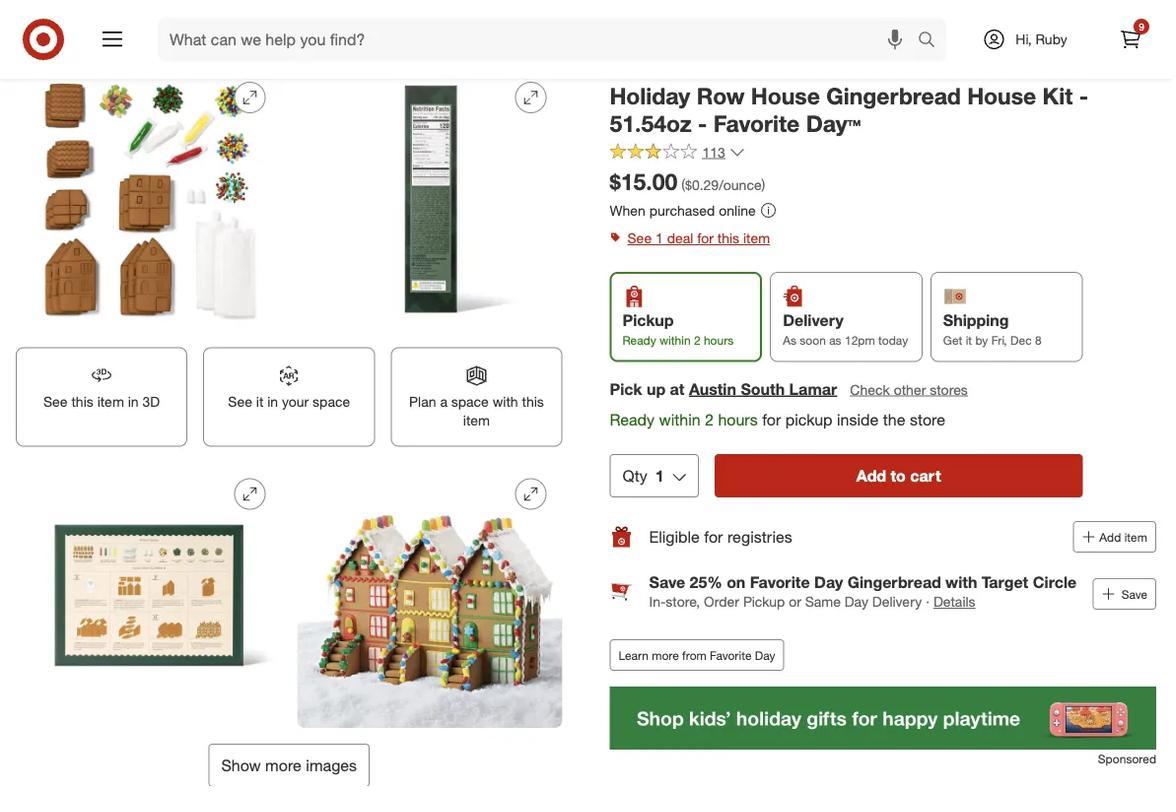 Task type: describe. For each thing, give the bounding box(es) containing it.
1 for qty
[[656, 467, 664, 486]]

2 inside 'pickup ready within 2 hours'
[[694, 334, 701, 349]]

day up 'same'
[[815, 574, 843, 593]]

today
[[879, 334, 908, 349]]

circle
[[1033, 574, 1077, 593]]

shop
[[610, 60, 643, 77]]

pick
[[610, 380, 642, 399]]

hours inside 'pickup ready within 2 hours'
[[704, 334, 734, 349]]

see 1 deal for this item link
[[610, 225, 1157, 253]]

12pm
[[845, 334, 875, 349]]

2 house from the left
[[968, 82, 1037, 110]]

in-
[[649, 594, 666, 611]]

0 vertical spatial for
[[697, 230, 714, 248]]

1 vertical spatial hours
[[718, 410, 758, 430]]

$15.00
[[610, 169, 678, 196]]

see for see it in your space
[[228, 393, 252, 411]]

as
[[829, 334, 842, 349]]

row
[[697, 82, 745, 110]]

the
[[883, 410, 906, 430]]

pick up at austin south lamar
[[610, 380, 838, 399]]

with inside plan a space with this item
[[493, 393, 518, 411]]

show
[[221, 757, 261, 776]]

austin
[[689, 380, 737, 399]]

9
[[1139, 20, 1145, 33]]

learn more from favorite day button
[[610, 641, 784, 672]]

austin south lamar button
[[689, 378, 838, 401]]

hi,
[[1016, 31, 1032, 48]]

advertisement region
[[610, 688, 1157, 751]]

deal
[[667, 230, 693, 248]]

images
[[306, 757, 357, 776]]

when purchased online
[[610, 202, 756, 219]]

pickup ready within 2 hours
[[623, 311, 734, 349]]

learn
[[619, 649, 649, 664]]

soon
[[800, 334, 826, 349]]

to
[[891, 467, 906, 486]]

$15.00 ( $0.29 /ounce )
[[610, 169, 766, 196]]

cart
[[911, 467, 941, 486]]

all
[[646, 60, 660, 77]]

show more images button
[[208, 745, 370, 788]]

1 horizontal spatial -
[[1079, 82, 1089, 110]]

up
[[647, 380, 666, 399]]

show more images
[[221, 757, 357, 776]]

from
[[683, 649, 707, 664]]

ready inside 'pickup ready within 2 hours'
[[623, 334, 656, 349]]

by
[[976, 334, 988, 349]]

order
[[704, 594, 740, 611]]

day inside the shop all favorite day holiday row house gingerbread house kit - 51.54oz - favorite day™
[[716, 60, 740, 77]]

store,
[[666, 594, 700, 611]]

plan a space with this item
[[409, 393, 544, 430]]

item inside plan a space with this item
[[463, 413, 490, 430]]

with inside save 25% on favorite day gingerbread with target circle in-store, order pickup or same day delivery ∙ details
[[946, 574, 978, 593]]

a
[[440, 393, 448, 411]]

1 horizontal spatial 2
[[705, 410, 714, 430]]

other
[[894, 381, 926, 399]]

shipping get it by fri, dec 8
[[944, 311, 1042, 349]]

holiday
[[610, 82, 691, 110]]

kit
[[1043, 82, 1073, 110]]

hi, ruby
[[1016, 31, 1068, 48]]

favorite right all
[[664, 60, 713, 77]]

favorite inside save 25% on favorite day gingerbread with target circle in-store, order pickup or same day delivery ∙ details
[[750, 574, 810, 593]]

shipping
[[944, 311, 1009, 330]]

this for see 1 deal for this item
[[718, 230, 740, 248]]

favorite inside the learn more from favorite day button
[[710, 649, 752, 664]]

∙
[[926, 594, 930, 611]]

add to cart button
[[715, 455, 1083, 499]]

qty 1
[[623, 467, 664, 486]]

search
[[909, 32, 957, 51]]

holiday row house gingerbread house kit - 51.54oz - favorite day&#8482;, 5 of 11 image
[[16, 464, 281, 729]]

51.54oz
[[610, 111, 692, 138]]

9 link
[[1109, 18, 1153, 61]]

see it in your space button
[[203, 348, 375, 448]]

day inside button
[[755, 649, 776, 664]]

save 25% on favorite day gingerbread with target circle in-store, order pickup or same day delivery ∙ details
[[649, 574, 1077, 611]]

plan a space with this item button
[[391, 348, 563, 448]]

your
[[282, 393, 309, 411]]

1 vertical spatial for
[[762, 410, 781, 430]]

check
[[850, 381, 890, 399]]

pickup
[[786, 410, 833, 430]]

see it in your space
[[228, 393, 350, 411]]

purchased
[[650, 202, 715, 219]]

sponsored
[[1098, 753, 1157, 767]]

ruby
[[1036, 31, 1068, 48]]

1 vertical spatial ready
[[610, 410, 655, 430]]

save for save
[[1122, 588, 1148, 603]]

113 link
[[610, 143, 745, 166]]

gingerbread inside the shop all favorite day holiday row house gingerbread house kit - 51.54oz - favorite day™
[[827, 82, 961, 110]]

registries
[[728, 528, 793, 547]]

save button
[[1093, 579, 1157, 611]]

25%
[[690, 574, 723, 593]]

or
[[789, 594, 802, 611]]

see 1 deal for this item
[[628, 230, 770, 248]]

at
[[670, 380, 685, 399]]

dec
[[1011, 334, 1032, 349]]

space inside see it in your space button
[[313, 393, 350, 411]]

qty
[[623, 467, 648, 486]]

inside
[[837, 410, 879, 430]]

online
[[719, 202, 756, 219]]

113
[[703, 144, 726, 161]]

search button
[[909, 18, 957, 65]]

in inside button
[[267, 393, 278, 411]]



Task type: vqa. For each thing, say whether or not it's contained in the screenshot.
When purchased online at the top right
yes



Task type: locate. For each thing, give the bounding box(es) containing it.
more for images
[[265, 757, 302, 776]]

save for save 25% on favorite day gingerbread with target circle in-store, order pickup or same day delivery ∙ details
[[649, 574, 686, 593]]

gingerbread inside save 25% on favorite day gingerbread with target circle in-store, order pickup or same day delivery ∙ details
[[848, 574, 941, 593]]

0 horizontal spatial add
[[857, 467, 887, 486]]

in left 3d
[[128, 393, 139, 411]]

1 space from the left
[[313, 393, 350, 411]]

more left 'from'
[[652, 649, 679, 664]]

see left 3d
[[43, 393, 68, 411]]

pickup inside 'pickup ready within 2 hours'
[[623, 311, 674, 330]]

it
[[966, 334, 972, 349], [256, 393, 264, 411]]

this left 3d
[[71, 393, 93, 411]]

see inside the see 1 deal for this item link
[[628, 230, 652, 248]]

more inside button
[[265, 757, 302, 776]]

in left your
[[267, 393, 278, 411]]

ready within 2 hours for pickup inside the store
[[610, 410, 946, 430]]

ready
[[623, 334, 656, 349], [610, 410, 655, 430]]

for right 'deal'
[[697, 230, 714, 248]]

see this item in 3d
[[43, 393, 160, 411]]

0 vertical spatial hours
[[704, 334, 734, 349]]

0 vertical spatial -
[[1079, 82, 1089, 110]]

it inside button
[[256, 393, 264, 411]]

0 vertical spatial it
[[966, 334, 972, 349]]

eligible for registries
[[649, 528, 793, 547]]

see inside see it in your space button
[[228, 393, 252, 411]]

details
[[934, 594, 976, 611]]

0 horizontal spatial -
[[698, 111, 707, 138]]

1 horizontal spatial space
[[451, 393, 489, 411]]

2 horizontal spatial this
[[718, 230, 740, 248]]

1 horizontal spatial house
[[968, 82, 1037, 110]]

save inside 'button'
[[1122, 588, 1148, 603]]

day up "row"
[[716, 60, 740, 77]]

$0.29
[[685, 177, 719, 194]]

store
[[910, 410, 946, 430]]

What can we help you find? suggestions appear below search field
[[158, 18, 923, 61]]

space inside plan a space with this item
[[451, 393, 489, 411]]

1 vertical spatial pickup
[[743, 594, 785, 611]]

within
[[660, 334, 691, 349], [659, 410, 701, 430]]

ready down pick
[[610, 410, 655, 430]]

within inside 'pickup ready within 2 hours'
[[660, 334, 691, 349]]

0 horizontal spatial this
[[71, 393, 93, 411]]

for down austin south lamar button
[[762, 410, 781, 430]]

1 vertical spatial with
[[946, 574, 978, 593]]

1 vertical spatial add
[[1100, 531, 1122, 545]]

1 horizontal spatial add
[[1100, 531, 1122, 545]]

see inside see this item in 3d button
[[43, 393, 68, 411]]

save down add item
[[1122, 588, 1148, 603]]

1 horizontal spatial see
[[228, 393, 252, 411]]

1 1 from the top
[[656, 230, 663, 248]]

hours up pick up at austin south lamar at the right of the page
[[704, 334, 734, 349]]

day™
[[806, 111, 861, 138]]

0 horizontal spatial more
[[265, 757, 302, 776]]

space right a
[[451, 393, 489, 411]]

add item
[[1100, 531, 1148, 545]]

save inside save 25% on favorite day gingerbread with target circle in-store, order pickup or same day delivery ∙ details
[[649, 574, 686, 593]]

1 vertical spatial more
[[265, 757, 302, 776]]

0 vertical spatial 1
[[656, 230, 663, 248]]

1
[[656, 230, 663, 248], [656, 467, 664, 486]]

0 horizontal spatial it
[[256, 393, 264, 411]]

2 horizontal spatial see
[[628, 230, 652, 248]]

1 for see
[[656, 230, 663, 248]]

save
[[649, 574, 686, 593], [1122, 588, 1148, 603]]

1 vertical spatial delivery
[[873, 594, 922, 611]]

1 vertical spatial it
[[256, 393, 264, 411]]

holiday row house gingerbread house kit - 51.54oz - favorite day&#8482;, 4 of 11 image
[[297, 67, 563, 332]]

save up in-
[[649, 574, 686, 593]]

0 horizontal spatial 2
[[694, 334, 701, 349]]

2 vertical spatial for
[[704, 528, 723, 547]]

day right 'same'
[[845, 594, 869, 611]]

1 vertical spatial 2
[[705, 410, 714, 430]]

1 horizontal spatial with
[[946, 574, 978, 593]]

delivery as soon as 12pm today
[[783, 311, 908, 349]]

with
[[493, 393, 518, 411], [946, 574, 978, 593]]

gingerbread up 'day™'
[[827, 82, 961, 110]]

fri,
[[992, 334, 1007, 349]]

plan
[[409, 393, 436, 411]]

target
[[982, 574, 1029, 593]]

0 horizontal spatial space
[[313, 393, 350, 411]]

with right a
[[493, 393, 518, 411]]

within down at on the right
[[659, 410, 701, 430]]

1 right qty
[[656, 467, 664, 486]]

see left your
[[228, 393, 252, 411]]

2 in from the left
[[267, 393, 278, 411]]

gingerbread
[[827, 82, 961, 110], [848, 574, 941, 593]]

house up 'day™'
[[751, 82, 820, 110]]

see for see 1 deal for this item
[[628, 230, 652, 248]]

lamar
[[789, 380, 838, 399]]

2 up austin
[[694, 334, 701, 349]]

2 space from the left
[[451, 393, 489, 411]]

holiday row house gingerbread house kit - 51.54oz - favorite day&#8482;, 3 of 11 image
[[16, 67, 281, 332]]

see for see this item in 3d
[[43, 393, 68, 411]]

1 horizontal spatial save
[[1122, 588, 1148, 603]]

pickup inside save 25% on favorite day gingerbread with target circle in-store, order pickup or same day delivery ∙ details
[[743, 594, 785, 611]]

pickup left or
[[743, 594, 785, 611]]

add for add to cart
[[857, 467, 887, 486]]

when
[[610, 202, 646, 219]]

- right kit
[[1079, 82, 1089, 110]]

check other stores
[[850, 381, 968, 399]]

details button
[[934, 593, 976, 613]]

delivery
[[783, 311, 844, 330], [873, 594, 922, 611]]

0 vertical spatial pickup
[[623, 311, 674, 330]]

1 vertical spatial 1
[[656, 467, 664, 486]]

more for from
[[652, 649, 679, 664]]

this inside plan a space with this item
[[522, 393, 544, 411]]

as
[[783, 334, 797, 349]]

0 vertical spatial 2
[[694, 334, 701, 349]]

in
[[128, 393, 139, 411], [267, 393, 278, 411]]

house left kit
[[968, 82, 1037, 110]]

8
[[1035, 334, 1042, 349]]

gingerbread up ∙
[[848, 574, 941, 593]]

house
[[751, 82, 820, 110], [968, 82, 1037, 110]]

pickup up up
[[623, 311, 674, 330]]

this right a
[[522, 393, 544, 411]]

add for add item
[[1100, 531, 1122, 545]]

0 vertical spatial with
[[493, 393, 518, 411]]

this
[[718, 230, 740, 248], [71, 393, 93, 411], [522, 393, 544, 411]]

same
[[805, 594, 841, 611]]

1 left 'deal'
[[656, 230, 663, 248]]

see down when
[[628, 230, 652, 248]]

1 horizontal spatial delivery
[[873, 594, 922, 611]]

hours
[[704, 334, 734, 349], [718, 410, 758, 430]]

in inside button
[[128, 393, 139, 411]]

0 horizontal spatial house
[[751, 82, 820, 110]]

it left your
[[256, 393, 264, 411]]

see this item in 3d button
[[16, 348, 188, 448]]

2 1 from the top
[[656, 467, 664, 486]]

0 horizontal spatial with
[[493, 393, 518, 411]]

this down online
[[718, 230, 740, 248]]

0 vertical spatial delivery
[[783, 311, 844, 330]]

for right eligible
[[704, 528, 723, 547]]

0 vertical spatial gingerbread
[[827, 82, 961, 110]]

south
[[741, 380, 785, 399]]

add left 'to'
[[857, 467, 887, 486]]

delivery inside save 25% on favorite day gingerbread with target circle in-store, order pickup or same day delivery ∙ details
[[873, 594, 922, 611]]

0 vertical spatial ready
[[623, 334, 656, 349]]

0 horizontal spatial see
[[43, 393, 68, 411]]

hours down pick up at austin south lamar at the right of the page
[[718, 410, 758, 430]]

0 horizontal spatial pickup
[[623, 311, 674, 330]]

2 down austin
[[705, 410, 714, 430]]

favorite
[[664, 60, 713, 77], [714, 111, 800, 138], [750, 574, 810, 593], [710, 649, 752, 664]]

see
[[628, 230, 652, 248], [43, 393, 68, 411], [228, 393, 252, 411]]

stores
[[930, 381, 968, 399]]

delivery left ∙
[[873, 594, 922, 611]]

3d
[[143, 393, 160, 411]]

delivery up soon
[[783, 311, 844, 330]]

with up 'details'
[[946, 574, 978, 593]]

1 horizontal spatial this
[[522, 393, 544, 411]]

more
[[652, 649, 679, 664], [265, 757, 302, 776]]

1 vertical spatial gingerbread
[[848, 574, 941, 593]]

1 horizontal spatial pickup
[[743, 594, 785, 611]]

0 vertical spatial add
[[857, 467, 887, 486]]

(
[[682, 177, 685, 194]]

item inside button
[[1125, 531, 1148, 545]]

1 horizontal spatial more
[[652, 649, 679, 664]]

on
[[727, 574, 746, 593]]

0 vertical spatial more
[[652, 649, 679, 664]]

pickup
[[623, 311, 674, 330], [743, 594, 785, 611]]

holiday row house gingerbread house kit - 51.54oz - favorite day&#8482;, 6 of 11 image
[[297, 464, 563, 729]]

add inside add to cart button
[[857, 467, 887, 486]]

day
[[716, 60, 740, 77], [815, 574, 843, 593], [845, 594, 869, 611], [755, 649, 776, 664]]

0 horizontal spatial in
[[128, 393, 139, 411]]

2
[[694, 334, 701, 349], [705, 410, 714, 430]]

-
[[1079, 82, 1089, 110], [698, 111, 707, 138]]

1 house from the left
[[751, 82, 820, 110]]

)
[[762, 177, 766, 194]]

within up at on the right
[[660, 334, 691, 349]]

ready up pick
[[623, 334, 656, 349]]

space right your
[[313, 393, 350, 411]]

eligible
[[649, 528, 700, 547]]

it inside shipping get it by fri, dec 8
[[966, 334, 972, 349]]

add inside add item button
[[1100, 531, 1122, 545]]

favorite down "row"
[[714, 111, 800, 138]]

add to cart
[[857, 467, 941, 486]]

shop all favorite day holiday row house gingerbread house kit - 51.54oz - favorite day™
[[610, 60, 1089, 138]]

add item button
[[1073, 522, 1157, 554]]

1 horizontal spatial it
[[966, 334, 972, 349]]

more inside button
[[652, 649, 679, 664]]

get
[[944, 334, 963, 349]]

0 vertical spatial within
[[660, 334, 691, 349]]

1 in from the left
[[128, 393, 139, 411]]

more right show
[[265, 757, 302, 776]]

check other stores button
[[849, 379, 969, 401]]

learn more from favorite day
[[619, 649, 776, 664]]

1 vertical spatial within
[[659, 410, 701, 430]]

day right 'from'
[[755, 649, 776, 664]]

favorite up or
[[750, 574, 810, 593]]

this for plan a space with this item
[[522, 393, 544, 411]]

it left by
[[966, 334, 972, 349]]

1 vertical spatial -
[[698, 111, 707, 138]]

0 horizontal spatial delivery
[[783, 311, 844, 330]]

/ounce
[[719, 177, 762, 194]]

item
[[743, 230, 770, 248], [97, 393, 124, 411], [463, 413, 490, 430], [1125, 531, 1148, 545]]

add up the save 'button' in the right bottom of the page
[[1100, 531, 1122, 545]]

delivery inside delivery as soon as 12pm today
[[783, 311, 844, 330]]

- up 113
[[698, 111, 707, 138]]

1 horizontal spatial in
[[267, 393, 278, 411]]

0 horizontal spatial save
[[649, 574, 686, 593]]

favorite right 'from'
[[710, 649, 752, 664]]



